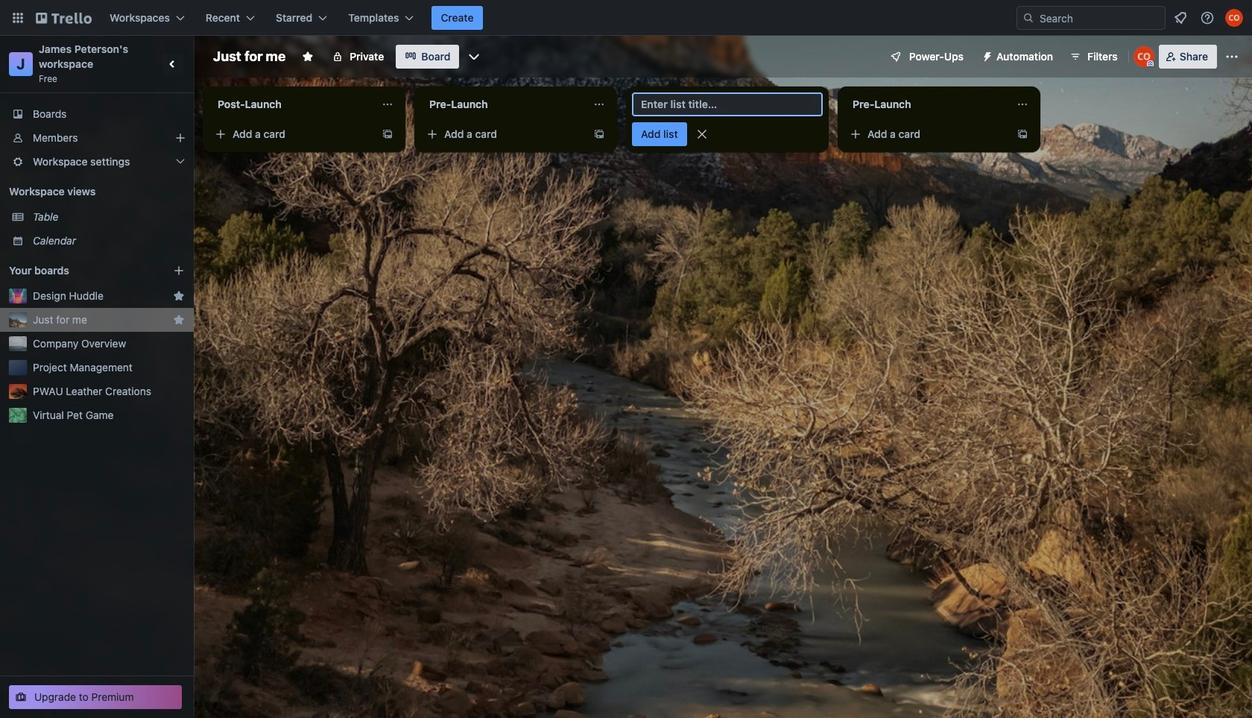 Task type: describe. For each thing, give the bounding box(es) containing it.
back to home image
[[36, 6, 92, 30]]

Search field
[[1035, 7, 1165, 28]]

primary element
[[0, 0, 1253, 36]]

add board image
[[173, 265, 185, 277]]

your boards with 6 items element
[[9, 262, 151, 280]]

2 create from template… image from the left
[[594, 128, 605, 140]]

2 starred icon image from the top
[[173, 314, 185, 326]]

christina overa (christinaovera) image
[[1226, 9, 1244, 27]]

cancel list editing image
[[695, 127, 710, 142]]

sm image
[[976, 45, 997, 66]]

1 starred icon image from the top
[[173, 290, 185, 302]]

3 create from template… image from the left
[[1017, 128, 1029, 140]]

Enter list title… text field
[[632, 92, 823, 116]]



Task type: locate. For each thing, give the bounding box(es) containing it.
open information menu image
[[1200, 10, 1215, 25]]

show menu image
[[1225, 49, 1240, 64]]

1 horizontal spatial create from template… image
[[594, 128, 605, 140]]

this member is an admin of this board. image
[[1147, 60, 1154, 67]]

customize views image
[[467, 49, 482, 64]]

create from template… image
[[382, 128, 394, 140], [594, 128, 605, 140], [1017, 128, 1029, 140]]

0 horizontal spatial create from template… image
[[382, 128, 394, 140]]

starred icon image
[[173, 290, 185, 302], [173, 314, 185, 326]]

star or unstar board image
[[302, 51, 314, 63]]

2 horizontal spatial create from template… image
[[1017, 128, 1029, 140]]

Board name text field
[[206, 45, 293, 69]]

christina overa (christinaovera) image
[[1134, 46, 1155, 67]]

0 vertical spatial starred icon image
[[173, 290, 185, 302]]

workspace navigation collapse icon image
[[163, 54, 183, 75]]

0 notifications image
[[1172, 9, 1190, 27]]

1 create from template… image from the left
[[382, 128, 394, 140]]

None text field
[[209, 92, 376, 116], [421, 92, 588, 116], [844, 92, 1011, 116], [209, 92, 376, 116], [421, 92, 588, 116], [844, 92, 1011, 116]]

1 vertical spatial starred icon image
[[173, 314, 185, 326]]

search image
[[1023, 12, 1035, 24]]



Task type: vqa. For each thing, say whether or not it's contained in the screenshot.
Board name "text field" at the left top
yes



